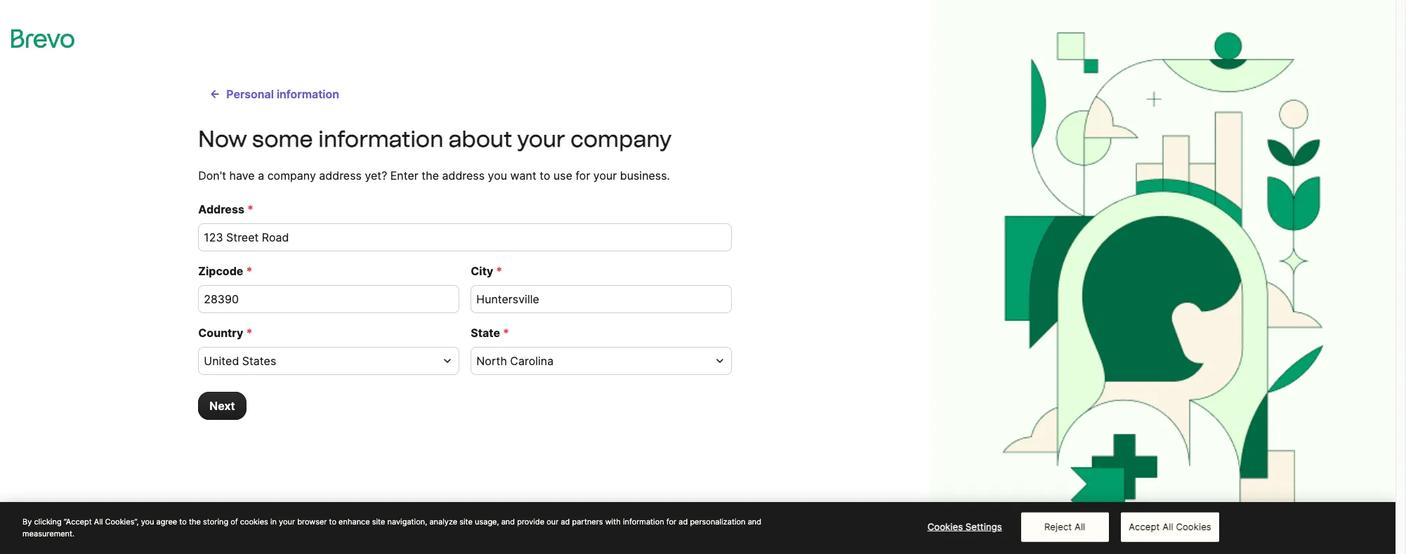 Task type: describe. For each thing, give the bounding box(es) containing it.
by
[[22, 517, 32, 527]]

* for city *
[[496, 264, 502, 278]]

accept all cookies
[[1129, 521, 1212, 532]]

state *
[[471, 326, 509, 340]]

about
[[449, 126, 512, 152]]

united states
[[204, 354, 276, 368]]

business.
[[620, 169, 670, 183]]

* for state *
[[503, 326, 509, 340]]

"accept
[[64, 517, 92, 527]]

2 cookies from the left
[[1176, 521, 1212, 532]]

settings
[[966, 521, 1002, 532]]

yet?
[[365, 169, 387, 183]]

you inside by clicking "accept all cookies", you agree to the storing of cookies in your browser to enhance site navigation, analyze site usage, and provide our ad partners with information for ad personalization and measurement.
[[141, 517, 154, 527]]

by clicking "accept all cookies", you agree to the storing of cookies in your browser to enhance site navigation, analyze site usage, and provide our ad partners with information for ad personalization and measurement.
[[22, 517, 762, 538]]

with
[[605, 517, 621, 527]]

personal information button
[[198, 80, 350, 108]]

1 and from the left
[[501, 517, 515, 527]]

cookies",
[[105, 517, 139, 527]]

states
[[242, 354, 276, 368]]

* for country *
[[246, 326, 253, 340]]

zipcode
[[198, 264, 243, 278]]

have
[[229, 169, 255, 183]]

of
[[231, 517, 238, 527]]

want
[[510, 169, 536, 183]]

for inside by clicking "accept all cookies", you agree to the storing of cookies in your browser to enhance site navigation, analyze site usage, and provide our ad partners with information for ad personalization and measurement.
[[666, 517, 677, 527]]

agree
[[156, 517, 177, 527]]

address
[[198, 202, 244, 216]]

address *
[[198, 202, 254, 216]]

all inside by clicking "accept all cookies", you agree to the storing of cookies in your browser to enhance site navigation, analyze site usage, and provide our ad partners with information for ad personalization and measurement.
[[94, 517, 103, 527]]

some
[[252, 126, 313, 152]]

enhance
[[339, 517, 370, 527]]

cookies settings button
[[921, 513, 1009, 541]]

2 address from the left
[[442, 169, 485, 183]]

0 vertical spatial company
[[571, 126, 672, 152]]

usage,
[[475, 517, 499, 527]]

1 site from the left
[[372, 517, 385, 527]]

1 cookies from the left
[[928, 521, 963, 532]]

2 site from the left
[[460, 517, 473, 527]]

don't
[[198, 169, 226, 183]]

1 horizontal spatial you
[[488, 169, 507, 183]]

1 vertical spatial information
[[318, 126, 444, 152]]

city
[[471, 264, 493, 278]]

1 horizontal spatial your
[[517, 126, 565, 152]]

carolina
[[510, 354, 554, 368]]

1 address from the left
[[319, 169, 362, 183]]

your inside by clicking "accept all cookies", you agree to the storing of cookies in your browser to enhance site navigation, analyze site usage, and provide our ad partners with information for ad personalization and measurement.
[[279, 517, 295, 527]]

navigation,
[[387, 517, 427, 527]]

in
[[270, 517, 277, 527]]

clicking
[[34, 517, 62, 527]]

2 horizontal spatial your
[[593, 169, 617, 183]]

north
[[476, 354, 507, 368]]

2 horizontal spatial to
[[540, 169, 550, 183]]

north carolina
[[476, 354, 554, 368]]

all for accept all cookies
[[1163, 521, 1173, 532]]

accept all cookies button
[[1121, 513, 1219, 542]]



Task type: locate. For each thing, give the bounding box(es) containing it.
1 horizontal spatial company
[[571, 126, 672, 152]]

to left use on the left of page
[[540, 169, 550, 183]]

analyze
[[429, 517, 457, 527]]

browser
[[297, 517, 327, 527]]

* for zipcode *
[[246, 264, 253, 278]]

storing
[[203, 517, 228, 527]]

2 horizontal spatial all
[[1163, 521, 1173, 532]]

reject all
[[1044, 521, 1085, 532]]

cookies left settings
[[928, 521, 963, 532]]

0 vertical spatial for
[[576, 169, 590, 183]]

site
[[372, 517, 385, 527], [460, 517, 473, 527]]

the
[[422, 169, 439, 183], [189, 517, 201, 527]]

0 horizontal spatial you
[[141, 517, 154, 527]]

north carolina button
[[471, 347, 732, 375]]

* right city
[[496, 264, 502, 278]]

don't have a company address yet? enter the address you want to use for your business.
[[198, 169, 670, 183]]

information up "yet?"
[[318, 126, 444, 152]]

0 vertical spatial the
[[422, 169, 439, 183]]

to
[[540, 169, 550, 183], [179, 517, 187, 527], [329, 517, 336, 527]]

1 ad from the left
[[561, 517, 570, 527]]

for right use on the left of page
[[576, 169, 590, 183]]

a
[[258, 169, 264, 183]]

0 horizontal spatial company
[[267, 169, 316, 183]]

1 horizontal spatial address
[[442, 169, 485, 183]]

reject
[[1044, 521, 1072, 532]]

* right the zipcode
[[246, 264, 253, 278]]

the left storing at the left bottom
[[189, 517, 201, 527]]

address left "yet?"
[[319, 169, 362, 183]]

1 vertical spatial your
[[593, 169, 617, 183]]

None field
[[204, 353, 437, 369], [476, 353, 710, 369], [204, 353, 437, 369], [476, 353, 710, 369]]

all right reject at the right bottom of the page
[[1075, 521, 1085, 532]]

all inside button
[[1163, 521, 1173, 532]]

all for reject all
[[1075, 521, 1085, 532]]

personal information
[[226, 87, 339, 101]]

now
[[198, 126, 247, 152]]

cookies
[[928, 521, 963, 532], [1176, 521, 1212, 532]]

0 horizontal spatial site
[[372, 517, 385, 527]]

city *
[[471, 264, 502, 278]]

0 horizontal spatial address
[[319, 169, 362, 183]]

your right in
[[279, 517, 295, 527]]

0 horizontal spatial ad
[[561, 517, 570, 527]]

0 horizontal spatial for
[[576, 169, 590, 183]]

information right with
[[623, 517, 664, 527]]

None text field
[[198, 223, 732, 251]]

1 vertical spatial you
[[141, 517, 154, 527]]

information inside 'button'
[[277, 87, 339, 101]]

accept
[[1129, 521, 1160, 532]]

1 horizontal spatial and
[[748, 517, 762, 527]]

ad left personalization
[[679, 517, 688, 527]]

country *
[[198, 326, 253, 340]]

the inside by clicking "accept all cookies", you agree to the storing of cookies in your browser to enhance site navigation, analyze site usage, and provide our ad partners with information for ad personalization and measurement.
[[189, 517, 201, 527]]

ad
[[561, 517, 570, 527], [679, 517, 688, 527]]

2 ad from the left
[[679, 517, 688, 527]]

1 horizontal spatial for
[[666, 517, 677, 527]]

0 vertical spatial your
[[517, 126, 565, 152]]

address
[[319, 169, 362, 183], [442, 169, 485, 183]]

information
[[277, 87, 339, 101], [318, 126, 444, 152], [623, 517, 664, 527]]

all inside button
[[1075, 521, 1085, 532]]

and right personalization
[[748, 517, 762, 527]]

0 horizontal spatial cookies
[[928, 521, 963, 532]]

company right a
[[267, 169, 316, 183]]

our
[[547, 517, 559, 527]]

1 vertical spatial the
[[189, 517, 201, 527]]

1 vertical spatial for
[[666, 517, 677, 527]]

0 horizontal spatial your
[[279, 517, 295, 527]]

0 vertical spatial information
[[277, 87, 339, 101]]

reject all button
[[1021, 513, 1109, 542]]

2 vertical spatial information
[[623, 517, 664, 527]]

state
[[471, 326, 500, 340]]

0 horizontal spatial to
[[179, 517, 187, 527]]

your up want
[[517, 126, 565, 152]]

ad right our at the bottom left of the page
[[561, 517, 570, 527]]

and
[[501, 517, 515, 527], [748, 517, 762, 527]]

country
[[198, 326, 243, 340]]

use
[[554, 169, 572, 183]]

* right country
[[246, 326, 253, 340]]

1 horizontal spatial to
[[329, 517, 336, 527]]

* right address
[[247, 202, 254, 216]]

for left personalization
[[666, 517, 677, 527]]

0 horizontal spatial and
[[501, 517, 515, 527]]

company up the business. on the left of the page
[[571, 126, 672, 152]]

measurement.
[[22, 529, 75, 538]]

next button
[[198, 392, 246, 420]]

information up some at the left of the page
[[277, 87, 339, 101]]

0 horizontal spatial all
[[94, 517, 103, 527]]

provide
[[517, 517, 544, 527]]

cookies right accept
[[1176, 521, 1212, 532]]

united
[[204, 354, 239, 368]]

you left agree
[[141, 517, 154, 527]]

partners
[[572, 517, 603, 527]]

your
[[517, 126, 565, 152], [593, 169, 617, 183], [279, 517, 295, 527]]

cookies settings
[[928, 521, 1002, 532]]

all right "accept
[[94, 517, 103, 527]]

1 horizontal spatial cookies
[[1176, 521, 1212, 532]]

zipcode *
[[198, 264, 253, 278]]

enter
[[390, 169, 418, 183]]

your left the business. on the left of the page
[[593, 169, 617, 183]]

now some information about your company
[[198, 126, 672, 152]]

for
[[576, 169, 590, 183], [666, 517, 677, 527]]

1 horizontal spatial the
[[422, 169, 439, 183]]

you left want
[[488, 169, 507, 183]]

site left usage,
[[460, 517, 473, 527]]

united states button
[[198, 347, 460, 375]]

1 horizontal spatial ad
[[679, 517, 688, 527]]

personal
[[226, 87, 274, 101]]

next
[[210, 399, 235, 413]]

* for address *
[[247, 202, 254, 216]]

you
[[488, 169, 507, 183], [141, 517, 154, 527]]

cookies
[[240, 517, 268, 527]]

0 vertical spatial you
[[488, 169, 507, 183]]

None text field
[[198, 285, 460, 313], [471, 285, 732, 313], [198, 285, 460, 313], [471, 285, 732, 313]]

the right enter
[[422, 169, 439, 183]]

1 vertical spatial company
[[267, 169, 316, 183]]

information inside by clicking "accept all cookies", you agree to the storing of cookies in your browser to enhance site navigation, analyze site usage, and provide our ad partners with information for ad personalization and measurement.
[[623, 517, 664, 527]]

to right agree
[[179, 517, 187, 527]]

company
[[571, 126, 672, 152], [267, 169, 316, 183]]

all right accept
[[1163, 521, 1173, 532]]

to right browser
[[329, 517, 336, 527]]

2 and from the left
[[748, 517, 762, 527]]

and right usage,
[[501, 517, 515, 527]]

site right "enhance"
[[372, 517, 385, 527]]

all
[[94, 517, 103, 527], [1075, 521, 1085, 532], [1163, 521, 1173, 532]]

1 horizontal spatial all
[[1075, 521, 1085, 532]]

* right state
[[503, 326, 509, 340]]

0 horizontal spatial the
[[189, 517, 201, 527]]

personalization
[[690, 517, 746, 527]]

address down about on the left of the page
[[442, 169, 485, 183]]

2 vertical spatial your
[[279, 517, 295, 527]]

*
[[247, 202, 254, 216], [246, 264, 253, 278], [496, 264, 502, 278], [246, 326, 253, 340], [503, 326, 509, 340]]

1 horizontal spatial site
[[460, 517, 473, 527]]



Task type: vqa. For each thing, say whether or not it's contained in the screenshot.
"Enter"
yes



